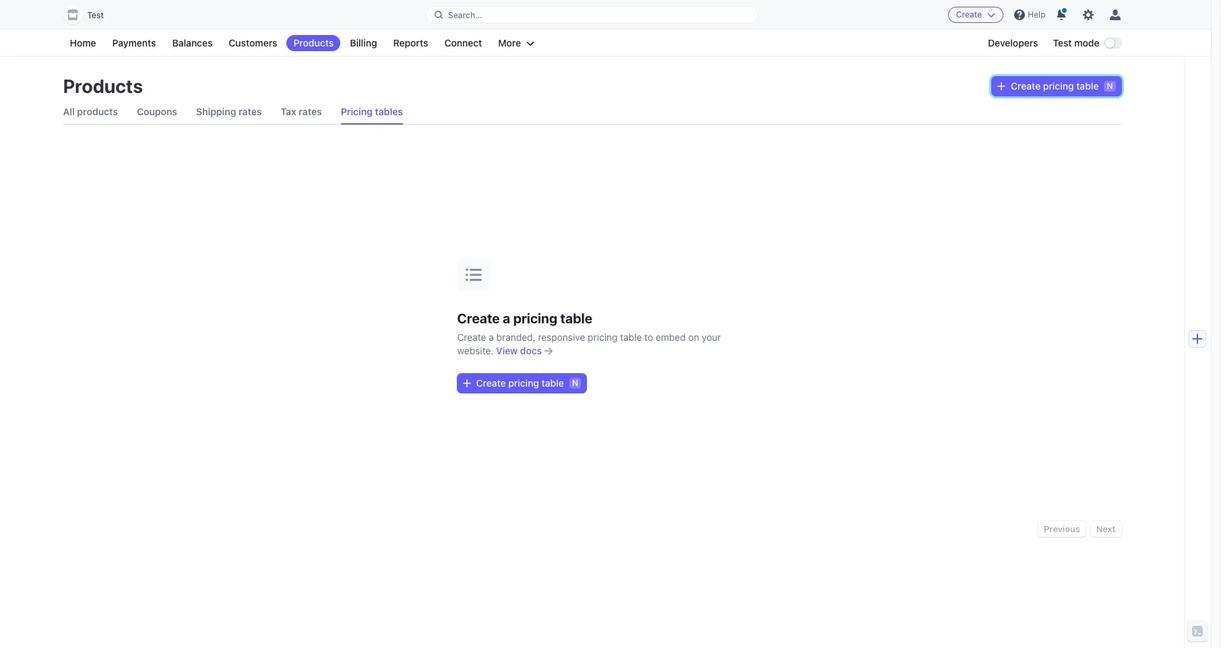 Task type: vqa. For each thing, say whether or not it's contained in the screenshot.
Tax rates rates
yes



Task type: describe. For each thing, give the bounding box(es) containing it.
Search… search field
[[427, 6, 758, 23]]

pricing down view docs link
[[509, 377, 539, 389]]

shipping
[[196, 106, 236, 117]]

view
[[496, 345, 518, 356]]

n for the right svg image
[[1107, 81, 1113, 91]]

test mode
[[1053, 37, 1100, 49]]

shipping rates link
[[196, 100, 262, 124]]

search…
[[448, 10, 482, 20]]

docs
[[520, 345, 542, 356]]

rates for tax rates
[[299, 106, 322, 117]]

rates for shipping rates
[[239, 106, 262, 117]]

previous button
[[1039, 521, 1086, 537]]

website.
[[457, 345, 494, 356]]

coupons
[[137, 106, 177, 117]]

pricing tables
[[341, 106, 403, 117]]

home
[[70, 37, 96, 49]]

your
[[702, 331, 721, 343]]

help button
[[1010, 4, 1051, 26]]

create button
[[948, 7, 1004, 23]]

tax rates link
[[281, 100, 322, 124]]

pricing
[[341, 106, 373, 117]]

connect
[[445, 37, 482, 49]]

tables
[[375, 106, 403, 117]]

a for pricing
[[503, 310, 511, 326]]

tax rates
[[281, 106, 322, 117]]

balances
[[172, 37, 213, 49]]

pricing inside create a branded, responsive pricing table to embed on your website.
[[588, 331, 618, 343]]

next button
[[1091, 521, 1122, 537]]

previous
[[1044, 524, 1081, 535]]

pricing up branded,
[[514, 310, 558, 326]]

1 vertical spatial products
[[63, 75, 143, 97]]

home link
[[63, 35, 103, 51]]

table down "docs"
[[542, 377, 564, 389]]

pricing down test mode
[[1044, 80, 1074, 92]]

responsive
[[538, 331, 585, 343]]

n for left svg image
[[572, 378, 578, 388]]

coupons link
[[137, 100, 177, 124]]

mode
[[1075, 37, 1100, 49]]

create inside button
[[957, 9, 983, 20]]

products
[[77, 106, 118, 117]]

table down "mode"
[[1077, 80, 1099, 92]]

all
[[63, 106, 75, 117]]



Task type: locate. For each thing, give the bounding box(es) containing it.
tab list containing all products
[[63, 100, 1122, 125]]

1 horizontal spatial rates
[[299, 106, 322, 117]]

all products
[[63, 106, 118, 117]]

0 horizontal spatial a
[[489, 331, 494, 343]]

notifications image
[[1057, 9, 1068, 20]]

0 vertical spatial products
[[294, 37, 334, 49]]

create pricing table
[[1011, 80, 1099, 92], [476, 377, 564, 389]]

view docs
[[496, 345, 542, 356]]

more
[[498, 37, 521, 49]]

rates right shipping
[[239, 106, 262, 117]]

create inside create a branded, responsive pricing table to embed on your website.
[[457, 331, 486, 343]]

Search… text field
[[427, 6, 758, 23]]

test for test mode
[[1053, 37, 1072, 49]]

developers link
[[982, 35, 1045, 51]]

shipping rates
[[196, 106, 262, 117]]

create a pricing table
[[457, 310, 593, 326]]

a
[[503, 310, 511, 326], [489, 331, 494, 343]]

test for test
[[87, 10, 104, 20]]

billing
[[350, 37, 377, 49]]

table
[[1077, 80, 1099, 92], [561, 310, 593, 326], [620, 331, 642, 343], [542, 377, 564, 389]]

2 rates from the left
[[299, 106, 322, 117]]

rates right tax
[[299, 106, 322, 117]]

products
[[294, 37, 334, 49], [63, 75, 143, 97]]

n
[[1107, 81, 1113, 91], [572, 378, 578, 388]]

pricing right responsive
[[588, 331, 618, 343]]

products left billing
[[294, 37, 334, 49]]

0 horizontal spatial create pricing table
[[476, 377, 564, 389]]

test up home
[[87, 10, 104, 20]]

1 vertical spatial n
[[572, 378, 578, 388]]

connect link
[[438, 35, 489, 51]]

reports link
[[387, 35, 435, 51]]

pricing
[[1044, 80, 1074, 92], [514, 310, 558, 326], [588, 331, 618, 343], [509, 377, 539, 389]]

0 horizontal spatial svg image
[[463, 379, 471, 387]]

test
[[87, 10, 104, 20], [1053, 37, 1072, 49]]

billing link
[[343, 35, 384, 51]]

create pricing table down test mode
[[1011, 80, 1099, 92]]

0 horizontal spatial test
[[87, 10, 104, 20]]

0 vertical spatial n
[[1107, 81, 1113, 91]]

table left to
[[620, 331, 642, 343]]

customers link
[[222, 35, 284, 51]]

test button
[[63, 5, 117, 24]]

1 vertical spatial a
[[489, 331, 494, 343]]

a inside create a branded, responsive pricing table to embed on your website.
[[489, 331, 494, 343]]

0 vertical spatial create pricing table
[[1011, 80, 1099, 92]]

0 horizontal spatial n
[[572, 378, 578, 388]]

1 horizontal spatial svg image
[[998, 82, 1006, 90]]

1 horizontal spatial n
[[1107, 81, 1113, 91]]

create pricing table for left svg image
[[476, 377, 564, 389]]

1 horizontal spatial a
[[503, 310, 511, 326]]

a up branded,
[[503, 310, 511, 326]]

tab list
[[63, 100, 1122, 125]]

help
[[1028, 9, 1046, 20]]

customers
[[229, 37, 277, 49]]

all products link
[[63, 100, 118, 124]]

0 vertical spatial a
[[503, 310, 511, 326]]

1 horizontal spatial test
[[1053, 37, 1072, 49]]

more button
[[492, 35, 541, 51]]

products inside "link"
[[294, 37, 334, 49]]

svg image down developers link
[[998, 82, 1006, 90]]

svg image down website.
[[463, 379, 471, 387]]

branded,
[[497, 331, 536, 343]]

a up website.
[[489, 331, 494, 343]]

svg image
[[998, 82, 1006, 90], [463, 379, 471, 387]]

create pricing table for the right svg image
[[1011, 80, 1099, 92]]

tax
[[281, 106, 296, 117]]

reports
[[393, 37, 428, 49]]

create
[[957, 9, 983, 20], [1011, 80, 1041, 92], [457, 310, 500, 326], [457, 331, 486, 343], [476, 377, 506, 389]]

balances link
[[166, 35, 219, 51]]

payments link
[[106, 35, 163, 51]]

create a branded, responsive pricing table to embed on your website.
[[457, 331, 721, 356]]

1 vertical spatial test
[[1053, 37, 1072, 49]]

rates
[[239, 106, 262, 117], [299, 106, 322, 117]]

test inside button
[[87, 10, 104, 20]]

table up responsive
[[561, 310, 593, 326]]

to
[[645, 331, 653, 343]]

0 vertical spatial test
[[87, 10, 104, 20]]

0 horizontal spatial products
[[63, 75, 143, 97]]

1 rates from the left
[[239, 106, 262, 117]]

a for branded,
[[489, 331, 494, 343]]

1 horizontal spatial create pricing table
[[1011, 80, 1099, 92]]

view docs link
[[496, 344, 553, 358]]

payments
[[112, 37, 156, 49]]

1 horizontal spatial products
[[294, 37, 334, 49]]

pricing tables link
[[341, 100, 403, 124]]

products up products
[[63, 75, 143, 97]]

embed
[[656, 331, 686, 343]]

1 vertical spatial svg image
[[463, 379, 471, 387]]

developers
[[988, 37, 1039, 49]]

on
[[689, 331, 700, 343]]

table inside create a branded, responsive pricing table to embed on your website.
[[620, 331, 642, 343]]

create pricing table down view docs link
[[476, 377, 564, 389]]

0 vertical spatial svg image
[[998, 82, 1006, 90]]

test left "mode"
[[1053, 37, 1072, 49]]

products link
[[287, 35, 341, 51]]

next
[[1097, 524, 1116, 535]]

0 horizontal spatial rates
[[239, 106, 262, 117]]

1 vertical spatial create pricing table
[[476, 377, 564, 389]]



